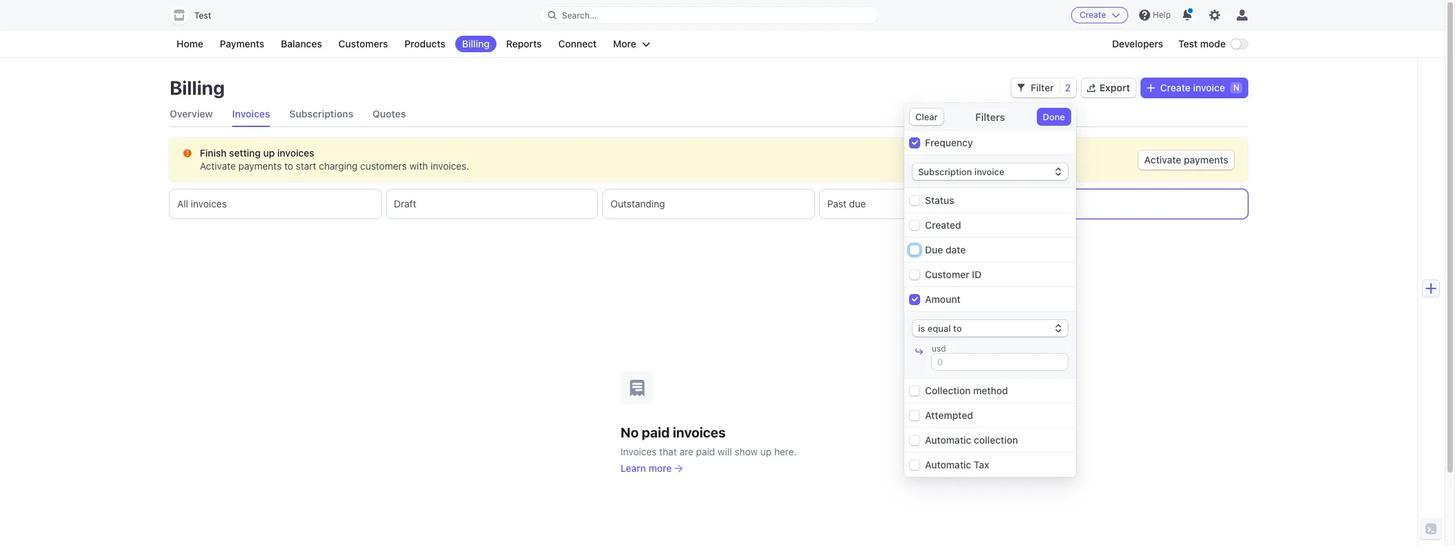 Task type: describe. For each thing, give the bounding box(es) containing it.
quotes link
[[373, 102, 406, 126]]

1 horizontal spatial up
[[761, 446, 772, 457]]

created
[[925, 219, 962, 231]]

1 horizontal spatial activate
[[1145, 154, 1182, 166]]

mode
[[1201, 38, 1226, 49]]

clear button
[[910, 109, 944, 125]]

balances link
[[274, 36, 329, 52]]

subscriptions link
[[289, 102, 354, 126]]

customers
[[360, 160, 407, 172]]

show
[[735, 446, 758, 457]]

that
[[660, 446, 677, 457]]

invoices for invoices
[[232, 108, 270, 120]]

activate payments
[[1145, 154, 1229, 166]]

payments
[[220, 38, 265, 49]]

paid button
[[1037, 190, 1248, 218]]

0 horizontal spatial billing
[[170, 76, 225, 99]]

all invoices
[[177, 198, 227, 210]]

outstanding button
[[603, 190, 815, 218]]

due
[[850, 198, 866, 210]]

outstanding
[[611, 198, 665, 210]]

export button
[[1082, 78, 1136, 98]]

tax
[[974, 459, 990, 471]]

past due
[[828, 198, 866, 210]]

more button
[[607, 36, 657, 52]]

overview link
[[170, 102, 213, 126]]

0 horizontal spatial paid
[[642, 424, 670, 440]]

id
[[972, 269, 982, 280]]

billing link
[[455, 36, 497, 52]]

test for test
[[194, 10, 211, 21]]

no paid invoices
[[621, 424, 726, 440]]

invoices.
[[431, 160, 469, 172]]

collection
[[925, 385, 971, 396]]

usd
[[932, 344, 946, 354]]

activate inside the finish setting up invoices activate payments to start charging customers with invoices.
[[200, 160, 236, 172]]

connect link
[[552, 36, 604, 52]]

start
[[296, 160, 316, 172]]

1 horizontal spatial svg image
[[1147, 84, 1155, 92]]

frequency
[[925, 137, 973, 148]]

all
[[177, 198, 188, 210]]

overview
[[170, 108, 213, 120]]

payments link
[[213, 36, 271, 52]]

will
[[718, 446, 732, 457]]

draft button
[[387, 190, 598, 218]]

customer id
[[925, 269, 982, 280]]

automatic for automatic collection
[[925, 434, 972, 446]]

finish setting up invoices activate payments to start charging customers with invoices.
[[200, 147, 469, 172]]

due
[[925, 244, 944, 256]]

create invoice
[[1161, 82, 1226, 93]]

status
[[925, 194, 955, 206]]

developers
[[1113, 38, 1164, 49]]

past due button
[[820, 190, 1031, 218]]

invoices inside "button"
[[191, 198, 227, 210]]

setting
[[229, 147, 261, 159]]

test for test mode
[[1179, 38, 1198, 49]]

products link
[[398, 36, 453, 52]]

invoices link
[[232, 102, 270, 126]]

tab list containing all invoices
[[170, 190, 1248, 218]]

connect
[[559, 38, 597, 49]]

paid
[[1045, 198, 1065, 210]]

amount
[[925, 293, 961, 305]]

learn more
[[621, 462, 672, 474]]

collection method
[[925, 385, 1009, 396]]

all invoices button
[[170, 190, 381, 218]]

search…
[[562, 10, 597, 20]]

automatic for automatic tax
[[925, 459, 972, 471]]

customers
[[339, 38, 388, 49]]

1 vertical spatial svg image
[[183, 149, 192, 157]]

help
[[1153, 10, 1171, 20]]

subscriptions
[[289, 108, 354, 120]]

customer
[[925, 269, 970, 280]]



Task type: vqa. For each thing, say whether or not it's contained in the screenshot.
leftmost transactions
no



Task type: locate. For each thing, give the bounding box(es) containing it.
home link
[[170, 36, 210, 52]]

with
[[410, 160, 428, 172]]

1 vertical spatial create
[[1161, 82, 1191, 93]]

1 horizontal spatial test
[[1179, 38, 1198, 49]]

filter
[[1031, 82, 1054, 93]]

test left mode
[[1179, 38, 1198, 49]]

0 vertical spatial create
[[1080, 10, 1107, 20]]

invoice
[[1194, 82, 1226, 93]]

reports link
[[499, 36, 549, 52]]

create
[[1080, 10, 1107, 20], [1161, 82, 1191, 93]]

create up developers link
[[1080, 10, 1107, 20]]

test up home
[[194, 10, 211, 21]]

test mode
[[1179, 38, 1226, 49]]

invoices
[[277, 147, 315, 159], [191, 198, 227, 210], [673, 424, 726, 440]]

0 number field
[[932, 354, 1068, 370]]

method
[[974, 385, 1009, 396]]

0 vertical spatial svg image
[[1147, 84, 1155, 92]]

more
[[649, 462, 672, 474]]

payments inside the finish setting up invoices activate payments to start charging customers with invoices.
[[238, 160, 282, 172]]

invoices up learn
[[621, 446, 657, 457]]

1 horizontal spatial invoices
[[621, 446, 657, 457]]

automatic left 'tax'
[[925, 459, 972, 471]]

invoices right all
[[191, 198, 227, 210]]

quotes
[[373, 108, 406, 120]]

export
[[1100, 82, 1131, 93]]

create for create invoice
[[1161, 82, 1191, 93]]

invoices
[[232, 108, 270, 120], [621, 446, 657, 457]]

billing left reports in the left of the page
[[462, 38, 490, 49]]

done
[[1043, 111, 1066, 122]]

0 vertical spatial automatic
[[925, 434, 972, 446]]

2 automatic from the top
[[925, 459, 972, 471]]

create left invoice
[[1161, 82, 1191, 93]]

svg image
[[1018, 84, 1026, 92]]

2 horizontal spatial invoices
[[673, 424, 726, 440]]

0 vertical spatial test
[[194, 10, 211, 21]]

0 vertical spatial invoices
[[277, 147, 315, 159]]

0 horizontal spatial up
[[263, 147, 275, 159]]

automatic collection
[[925, 434, 1019, 446]]

customers link
[[332, 36, 395, 52]]

2 vertical spatial invoices
[[673, 424, 726, 440]]

1 vertical spatial billing
[[170, 76, 225, 99]]

up inside the finish setting up invoices activate payments to start charging customers with invoices.
[[263, 147, 275, 159]]

past
[[828, 198, 847, 210]]

payments
[[1184, 154, 1229, 166], [238, 160, 282, 172]]

products
[[405, 38, 446, 49]]

learn more link
[[621, 461, 683, 475]]

billing
[[462, 38, 490, 49], [170, 76, 225, 99]]

automatic tax
[[925, 459, 990, 471]]

0 vertical spatial up
[[263, 147, 275, 159]]

invoices that are paid will show up here.
[[621, 446, 797, 457]]

Search… search field
[[540, 7, 878, 24]]

home
[[177, 38, 203, 49]]

0 horizontal spatial activate
[[200, 160, 236, 172]]

0 horizontal spatial test
[[194, 10, 211, 21]]

1 horizontal spatial invoices
[[277, 147, 315, 159]]

n
[[1234, 82, 1240, 93]]

tab list containing overview
[[170, 102, 1248, 127]]

1 vertical spatial paid
[[696, 446, 715, 457]]

draft
[[394, 198, 416, 210]]

svg image right export
[[1147, 84, 1155, 92]]

reports
[[506, 38, 542, 49]]

activate payments link
[[1139, 150, 1235, 170]]

payments inside activate payments link
[[1184, 154, 1229, 166]]

create inside create button
[[1080, 10, 1107, 20]]

0 vertical spatial billing
[[462, 38, 490, 49]]

up right setting
[[263, 147, 275, 159]]

learn
[[621, 462, 646, 474]]

0 vertical spatial invoices
[[232, 108, 270, 120]]

1 tab list from the top
[[170, 102, 1248, 127]]

activate up paid 'button'
[[1145, 154, 1182, 166]]

test
[[194, 10, 211, 21], [1179, 38, 1198, 49]]

0 horizontal spatial invoices
[[232, 108, 270, 120]]

0 vertical spatial paid
[[642, 424, 670, 440]]

here.
[[775, 446, 797, 457]]

finish
[[200, 147, 227, 159]]

create for create
[[1080, 10, 1107, 20]]

automatic
[[925, 434, 972, 446], [925, 459, 972, 471]]

0 horizontal spatial invoices
[[191, 198, 227, 210]]

help button
[[1134, 4, 1177, 26]]

1 vertical spatial invoices
[[191, 198, 227, 210]]

paid right are
[[696, 446, 715, 457]]

balances
[[281, 38, 322, 49]]

due date
[[925, 244, 966, 256]]

more
[[613, 38, 637, 49]]

charging
[[319, 160, 358, 172]]

0 horizontal spatial payments
[[238, 160, 282, 172]]

up
[[263, 147, 275, 159], [761, 446, 772, 457]]

paid up that
[[642, 424, 670, 440]]

developers link
[[1106, 36, 1171, 52]]

1 vertical spatial invoices
[[621, 446, 657, 457]]

tab list
[[170, 102, 1248, 127], [170, 190, 1248, 218]]

are
[[680, 446, 694, 457]]

svg image
[[1147, 84, 1155, 92], [183, 149, 192, 157]]

Search… text field
[[540, 7, 878, 24]]

clear
[[916, 111, 938, 122]]

collection
[[974, 434, 1019, 446]]

2 tab list from the top
[[170, 190, 1248, 218]]

notifications image
[[1182, 10, 1193, 21]]

1 horizontal spatial paid
[[696, 446, 715, 457]]

test inside button
[[194, 10, 211, 21]]

automatic down attempted
[[925, 434, 972, 446]]

1 horizontal spatial payments
[[1184, 154, 1229, 166]]

2
[[1065, 82, 1071, 93]]

0 vertical spatial tab list
[[170, 102, 1248, 127]]

activate
[[1145, 154, 1182, 166], [200, 160, 236, 172]]

1 horizontal spatial create
[[1161, 82, 1191, 93]]

1 horizontal spatial billing
[[462, 38, 490, 49]]

test button
[[170, 5, 225, 25]]

to
[[284, 160, 293, 172]]

invoices inside the finish setting up invoices activate payments to start charging customers with invoices.
[[277, 147, 315, 159]]

1 vertical spatial up
[[761, 446, 772, 457]]

attempted
[[925, 409, 974, 421]]

invoices up to
[[277, 147, 315, 159]]

activate down finish
[[200, 160, 236, 172]]

1 vertical spatial automatic
[[925, 459, 972, 471]]

invoices for invoices that are paid will show up here.
[[621, 446, 657, 457]]

done button
[[1038, 109, 1071, 125]]

billing up overview
[[170, 76, 225, 99]]

up left here.
[[761, 446, 772, 457]]

filters
[[976, 111, 1006, 123]]

date
[[946, 244, 966, 256]]

1 vertical spatial test
[[1179, 38, 1198, 49]]

invoices up setting
[[232, 108, 270, 120]]

0 horizontal spatial create
[[1080, 10, 1107, 20]]

no
[[621, 424, 639, 440]]

1 automatic from the top
[[925, 434, 972, 446]]

0 horizontal spatial svg image
[[183, 149, 192, 157]]

invoices up invoices that are paid will show up here.
[[673, 424, 726, 440]]

svg image left finish
[[183, 149, 192, 157]]

1 vertical spatial tab list
[[170, 190, 1248, 218]]

paid
[[642, 424, 670, 440], [696, 446, 715, 457]]

create button
[[1072, 7, 1129, 23]]



